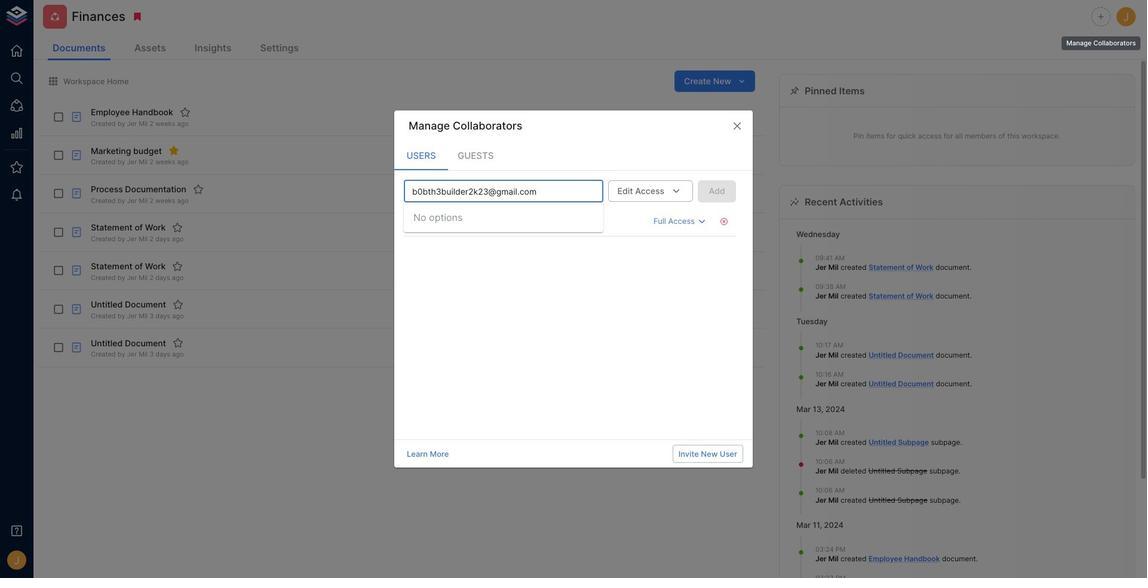 Task type: describe. For each thing, give the bounding box(es) containing it.
1 favorite image from the top
[[172, 223, 183, 233]]

remove favorite image
[[169, 146, 179, 156]]

2 vertical spatial favorite image
[[173, 338, 183, 349]]



Task type: vqa. For each thing, say whether or not it's contained in the screenshot.
2nd 'HELP' image from the top of the page
no



Task type: locate. For each thing, give the bounding box(es) containing it.
1 vertical spatial favorite image
[[193, 184, 204, 195]]

2 favorite image from the top
[[172, 261, 183, 272]]

remove bookmark image
[[132, 11, 143, 22]]

favorite image
[[180, 107, 191, 118], [193, 184, 204, 195], [173, 338, 183, 349]]

tooltip
[[1061, 28, 1143, 52]]

tab list
[[395, 141, 753, 170]]

favorite image
[[172, 223, 183, 233], [172, 261, 183, 272], [173, 299, 183, 310]]

0 vertical spatial favorite image
[[172, 223, 183, 233]]

1 vertical spatial favorite image
[[172, 261, 183, 272]]

dialog
[[395, 110, 753, 468]]

Search to Add Users... text field
[[408, 184, 580, 199]]

0 vertical spatial favorite image
[[180, 107, 191, 118]]

3 favorite image from the top
[[173, 299, 183, 310]]

2 vertical spatial favorite image
[[173, 299, 183, 310]]



